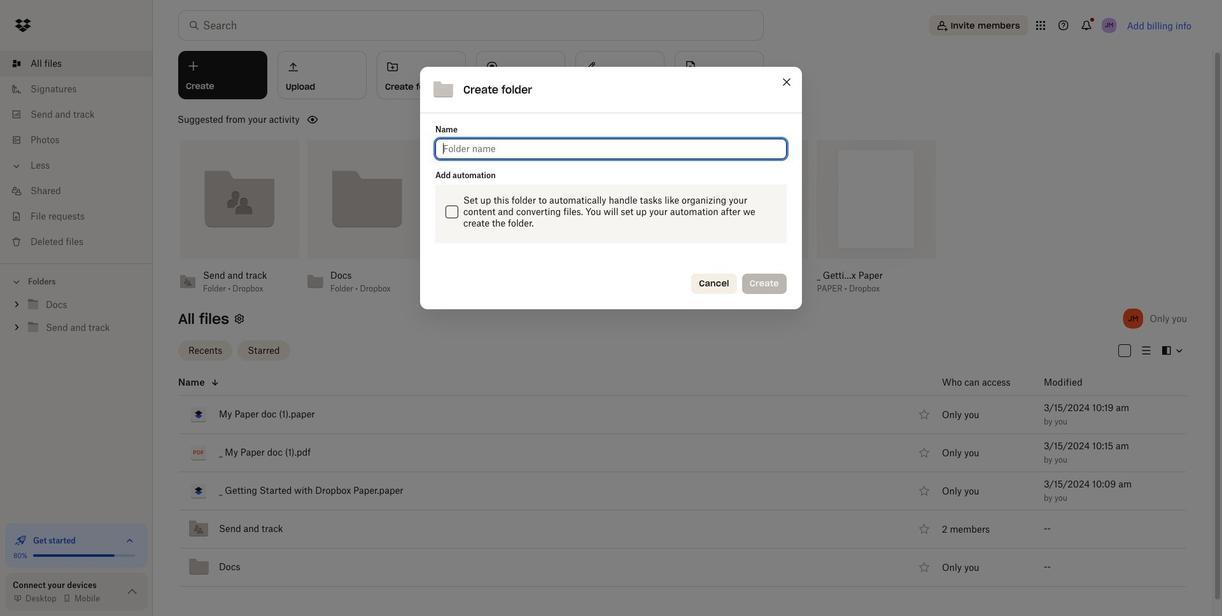 Task type: describe. For each thing, give the bounding box(es) containing it.
name my paper doc (1).paper, modified 3/15/2024 10:19 am, element
[[178, 396, 1188, 434]]

add to starred image for name docs, modified 3/15/2024 9:15 am, element
[[917, 560, 932, 575]]

add to starred image for 'name send and track, modified 3/15/2024 9:46 am,' element in the bottom of the page
[[917, 522, 932, 537]]

name _ my paper doc (1).pdf, modified 3/15/2024 10:15 am, element
[[178, 434, 1188, 472]]

name _ getting started with dropbox paper.paper, modified 3/15/2024 10:09 am, element
[[178, 472, 1188, 510]]

add to starred image for name my paper doc (1).paper, modified 3/15/2024 10:19 am, element
[[917, 407, 932, 422]]

name send and track, modified 3/15/2024 9:46 am, element
[[178, 510, 1188, 549]]

Folder name input text field
[[443, 142, 780, 156]]

add to starred image for name _ my paper doc (1).pdf, modified 3/15/2024 10:15 am, element at the bottom of the page
[[917, 445, 932, 460]]

less image
[[10, 160, 23, 173]]

name docs, modified 3/15/2024 9:15 am, element
[[178, 549, 1188, 587]]



Task type: locate. For each thing, give the bounding box(es) containing it.
1 add to starred image from the top
[[917, 445, 932, 460]]

list item
[[0, 51, 153, 76]]

0 vertical spatial add to starred image
[[917, 445, 932, 460]]

2 vertical spatial add to starred image
[[917, 522, 932, 537]]

add to starred image inside name my paper doc (1).paper, modified 3/15/2024 10:19 am, element
[[917, 407, 932, 422]]

add to starred image inside 'name send and track, modified 3/15/2024 9:46 am,' element
[[917, 522, 932, 537]]

add to starred image inside name _ my paper doc (1).pdf, modified 3/15/2024 10:15 am, element
[[917, 445, 932, 460]]

dropbox image
[[10, 13, 36, 38]]

add to starred image inside name _ getting started with dropbox paper.paper, modified 3/15/2024 10:09 am, element
[[917, 483, 932, 499]]

0 vertical spatial add to starred image
[[917, 407, 932, 422]]

table
[[160, 370, 1188, 587]]

group
[[0, 291, 153, 349]]

list
[[0, 43, 153, 264]]

add to starred image inside name docs, modified 3/15/2024 9:15 am, element
[[917, 560, 932, 575]]

add to starred image for name _ getting started with dropbox paper.paper, modified 3/15/2024 10:09 am, element
[[917, 483, 932, 499]]

1 add to starred image from the top
[[917, 407, 932, 422]]

dialog
[[420, 67, 802, 309]]

1 vertical spatial add to starred image
[[917, 483, 932, 499]]

2 add to starred image from the top
[[917, 560, 932, 575]]

1 vertical spatial add to starred image
[[917, 560, 932, 575]]

2 add to starred image from the top
[[917, 483, 932, 499]]

add to starred image
[[917, 445, 932, 460], [917, 560, 932, 575]]

add to starred image
[[917, 407, 932, 422], [917, 483, 932, 499], [917, 522, 932, 537]]

3 add to starred image from the top
[[917, 522, 932, 537]]



Task type: vqa. For each thing, say whether or not it's contained in the screenshot.
the Dropbox image
yes



